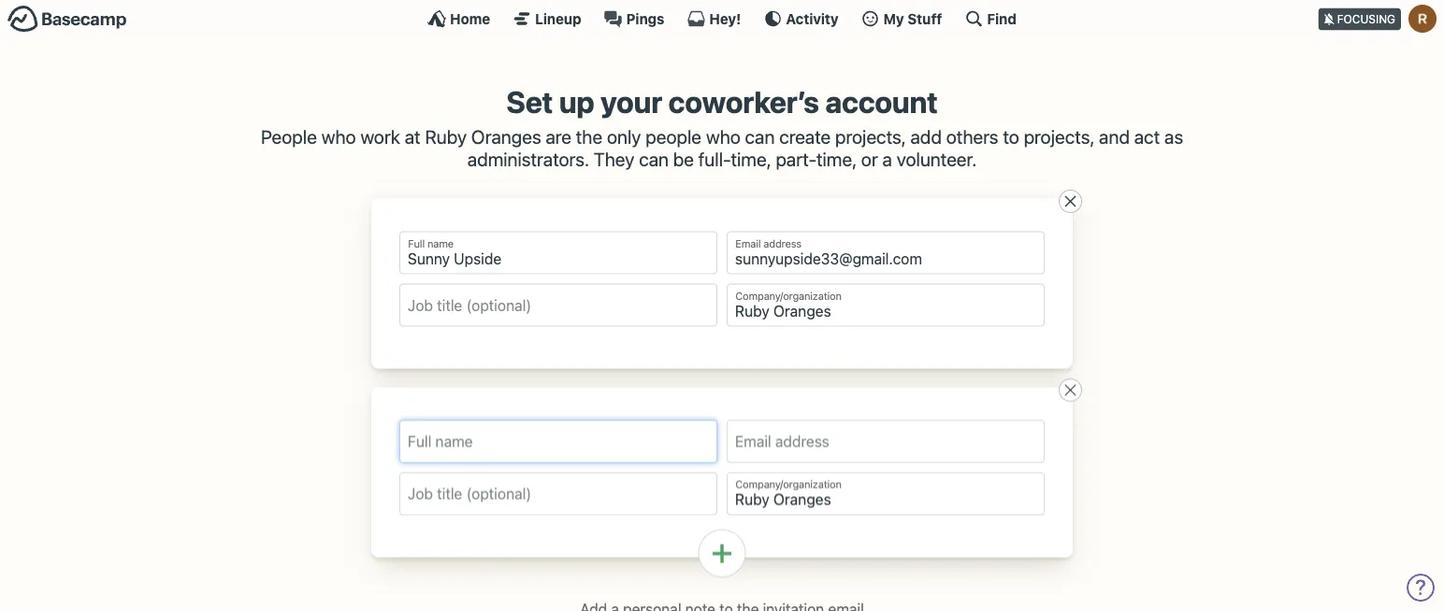 Task type: describe. For each thing, give the bounding box(es) containing it.
act
[[1134, 126, 1160, 148]]

address
[[764, 238, 802, 250]]

and
[[1099, 126, 1130, 148]]

oranges
[[471, 126, 541, 148]]

2 email address email field from the top
[[727, 421, 1045, 464]]

company/organization for first job title (optional) text box from the top
[[736, 290, 842, 303]]

main element
[[0, 0, 1444, 36]]

part-
[[776, 148, 817, 170]]

company/organization text field for first job title (optional) text box from the bottom
[[727, 473, 1045, 516]]

focusing button
[[1319, 0, 1444, 36]]

work
[[361, 126, 400, 148]]

home
[[450, 10, 490, 27]]

full name
[[408, 238, 454, 250]]

name
[[428, 238, 454, 250]]

ruby
[[425, 126, 467, 148]]

the
[[576, 126, 603, 148]]

2 projects, from the left
[[1024, 126, 1095, 148]]

my stuff
[[884, 10, 942, 27]]

switch accounts image
[[7, 5, 127, 34]]

0 horizontal spatial can
[[639, 148, 669, 170]]

to
[[1003, 126, 1019, 148]]

set up your coworker's account people who work at ruby oranges are the only people who can create projects, add others to projects, and act as administrators. they can be full-time, part-time, or a volunteer.
[[261, 84, 1183, 170]]

stuff
[[908, 10, 942, 27]]

1 horizontal spatial can
[[745, 126, 775, 148]]

my stuff button
[[861, 9, 942, 28]]

find button
[[965, 9, 1017, 28]]

people
[[261, 126, 317, 148]]

full-
[[699, 148, 731, 170]]

up
[[559, 84, 595, 120]]

1 projects, from the left
[[835, 126, 906, 148]]

ruby image
[[1409, 5, 1437, 33]]

company/organization text field for first job title (optional) text box from the top
[[727, 284, 1045, 327]]

a
[[883, 148, 892, 170]]

administrators.
[[468, 148, 589, 170]]

email
[[736, 238, 761, 250]]

only
[[607, 126, 641, 148]]

2 full name text field from the top
[[399, 421, 718, 464]]

create
[[779, 126, 831, 148]]

are
[[546, 126, 572, 148]]

coworker's
[[668, 84, 819, 120]]

activity link
[[764, 9, 839, 28]]



Task type: locate. For each thing, give the bounding box(es) containing it.
2 who from the left
[[706, 126, 741, 148]]

projects,
[[835, 126, 906, 148], [1024, 126, 1095, 148]]

account
[[825, 84, 938, 120]]

1 time, from the left
[[731, 148, 771, 170]]

0 vertical spatial email address email field
[[727, 232, 1045, 275]]

company/organization
[[736, 290, 842, 303], [736, 479, 842, 492]]

pings
[[626, 10, 665, 27]]

time, left part-
[[731, 148, 771, 170]]

1 horizontal spatial time,
[[817, 148, 857, 170]]

projects, right to
[[1024, 126, 1095, 148]]

hey! button
[[687, 9, 741, 28]]

who left work
[[321, 126, 356, 148]]

2 time, from the left
[[817, 148, 857, 170]]

1 email address email field from the top
[[727, 232, 1045, 275]]

1 horizontal spatial who
[[706, 126, 741, 148]]

can
[[745, 126, 775, 148], [639, 148, 669, 170]]

or
[[861, 148, 878, 170]]

pings button
[[604, 9, 665, 28]]

0 horizontal spatial projects,
[[835, 126, 906, 148]]

1 vertical spatial email address email field
[[727, 421, 1045, 464]]

0 vertical spatial company/organization text field
[[727, 284, 1045, 327]]

1 full name text field from the top
[[399, 232, 718, 275]]

be
[[673, 148, 694, 170]]

lineup link
[[513, 9, 581, 28]]

as
[[1165, 126, 1183, 148]]

they
[[594, 148, 635, 170]]

add
[[911, 126, 942, 148]]

people
[[646, 126, 702, 148]]

2 company/organization text field from the top
[[727, 473, 1045, 516]]

hey!
[[709, 10, 741, 27]]

0 horizontal spatial who
[[321, 126, 356, 148]]

1 company/organization text field from the top
[[727, 284, 1045, 327]]

1 who from the left
[[321, 126, 356, 148]]

Job title (optional) text field
[[399, 284, 718, 327], [399, 473, 718, 516]]

at
[[405, 126, 421, 148]]

1 vertical spatial full name text field
[[399, 421, 718, 464]]

0 vertical spatial full name text field
[[399, 232, 718, 275]]

0 vertical spatial job title (optional) text field
[[399, 284, 718, 327]]

2 company/organization from the top
[[736, 479, 842, 492]]

can down coworker's
[[745, 126, 775, 148]]

1 job title (optional) text field from the top
[[399, 284, 718, 327]]

time,
[[731, 148, 771, 170], [817, 148, 857, 170]]

0 horizontal spatial time,
[[731, 148, 771, 170]]

set
[[506, 84, 553, 120]]

volunteer.
[[897, 148, 977, 170]]

focusing
[[1337, 13, 1396, 26]]

2 job title (optional) text field from the top
[[399, 473, 718, 516]]

1 vertical spatial job title (optional) text field
[[399, 473, 718, 516]]

Email address email field
[[727, 232, 1045, 275], [727, 421, 1045, 464]]

Full name text field
[[399, 232, 718, 275], [399, 421, 718, 464]]

1 company/organization from the top
[[736, 290, 842, 303]]

full
[[408, 238, 425, 250]]

your
[[601, 84, 662, 120]]

who up full-
[[706, 126, 741, 148]]

email address
[[736, 238, 802, 250]]

projects, up or
[[835, 126, 906, 148]]

company/organization for first job title (optional) text box from the bottom
[[736, 479, 842, 492]]

1 horizontal spatial projects,
[[1024, 126, 1095, 148]]

can left be
[[639, 148, 669, 170]]

who
[[321, 126, 356, 148], [706, 126, 741, 148]]

others
[[946, 126, 999, 148]]

find
[[987, 10, 1017, 27]]

1 vertical spatial company/organization text field
[[727, 473, 1045, 516]]

0 vertical spatial company/organization
[[736, 290, 842, 303]]

my
[[884, 10, 904, 27]]

time, left or
[[817, 148, 857, 170]]

home link
[[428, 9, 490, 28]]

1 vertical spatial company/organization
[[736, 479, 842, 492]]

lineup
[[535, 10, 581, 27]]

Company/organization text field
[[727, 284, 1045, 327], [727, 473, 1045, 516]]

activity
[[786, 10, 839, 27]]



Task type: vqa. For each thing, say whether or not it's contained in the screenshot.
act
yes



